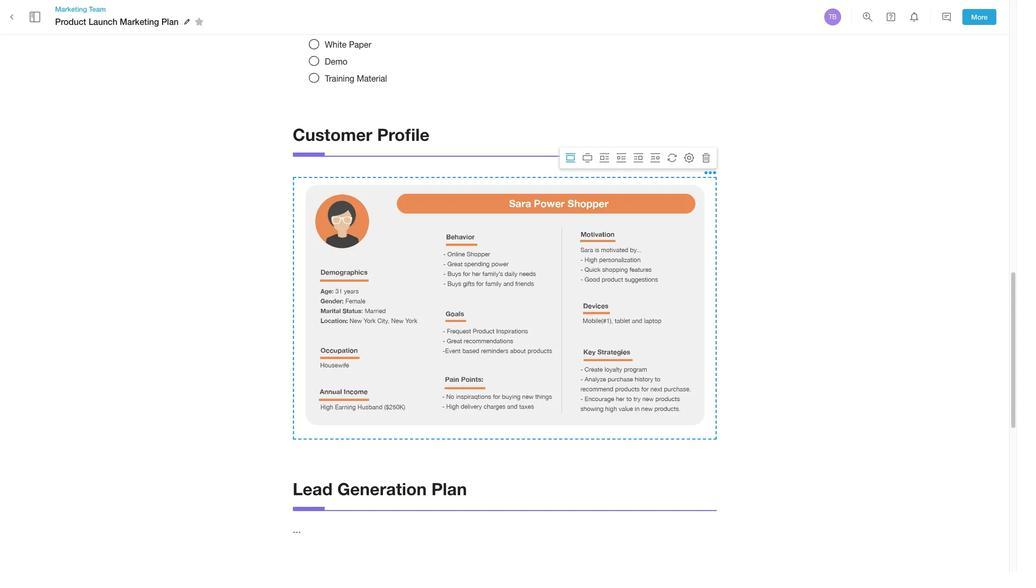 Task type: locate. For each thing, give the bounding box(es) containing it.
marketing team
[[55, 5, 106, 13]]

1 vertical spatial plan
[[432, 479, 467, 499]]

marketing team link
[[55, 4, 207, 14]]

1 horizontal spatial plan
[[432, 479, 467, 499]]

white paper
[[325, 40, 371, 49]]

plan
[[161, 16, 179, 26], [432, 479, 467, 499]]

…
[[293, 525, 301, 535]]

0 vertical spatial plan
[[161, 16, 179, 26]]

tb
[[829, 13, 837, 21]]

material
[[357, 73, 387, 83]]

demo
[[325, 57, 348, 66]]

marketing down marketing team link
[[120, 16, 159, 26]]

1 vertical spatial marketing
[[120, 16, 159, 26]]

1 horizontal spatial marketing
[[120, 16, 159, 26]]

tb button
[[823, 7, 843, 27]]

training material
[[325, 73, 387, 83]]

marketing
[[55, 5, 87, 13], [120, 16, 159, 26]]

0 vertical spatial marketing
[[55, 5, 87, 13]]

favorite image
[[193, 15, 206, 28]]

lead generation plan
[[293, 479, 467, 499]]

generation
[[337, 479, 427, 499]]

marketing up the 'product'
[[55, 5, 87, 13]]

paper
[[349, 40, 371, 49]]



Task type: vqa. For each thing, say whether or not it's contained in the screenshot.
'go back' 'image'
no



Task type: describe. For each thing, give the bounding box(es) containing it.
more
[[972, 13, 988, 21]]

lead
[[293, 479, 333, 499]]

customer profile
[[293, 125, 430, 145]]

training
[[325, 73, 355, 83]]

more button
[[963, 9, 997, 25]]

profile
[[377, 125, 430, 145]]

product launch marketing plan
[[55, 16, 179, 26]]

customer
[[293, 125, 373, 145]]

product
[[55, 16, 86, 26]]

team
[[89, 5, 106, 13]]

white
[[325, 40, 347, 49]]

0 horizontal spatial plan
[[161, 16, 179, 26]]

0 horizontal spatial marketing
[[55, 5, 87, 13]]

launch
[[89, 16, 117, 26]]



